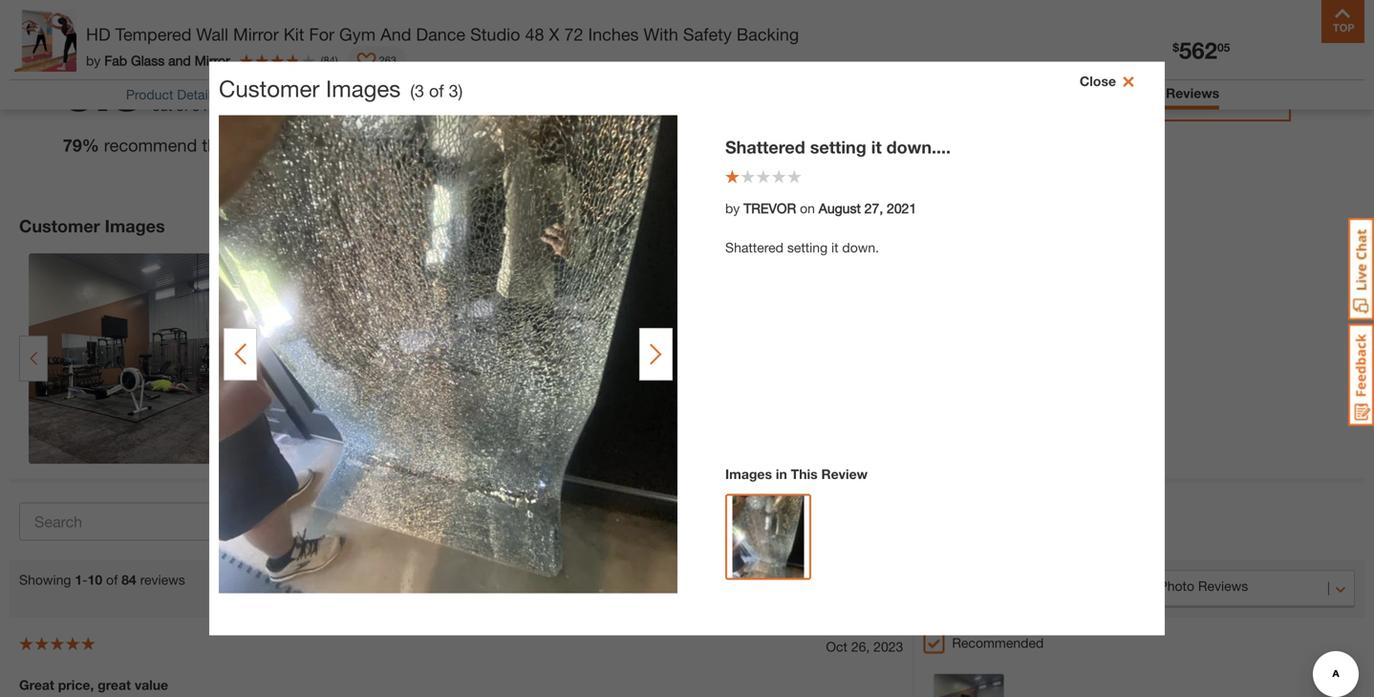 Task type: locate. For each thing, give the bounding box(es) containing it.
of inside customer images ( 3 of 3 )
[[429, 80, 444, 101]]

reviews up this
[[212, 97, 258, 114]]

1 horizontal spatial images
[[326, 75, 401, 102]]

live chat image
[[1349, 218, 1375, 320]]

2 inside button
[[535, 526, 543, 542]]

down.
[[843, 240, 880, 255]]

1 star symbol image from the left
[[432, 526, 448, 539]]

it for down....
[[872, 137, 882, 157]]

2 horizontal spatial 1
[[591, 526, 598, 542]]

by inside customer images main content
[[726, 200, 740, 216]]

product
[[235, 135, 295, 155]]

of right "10" at the left bottom of the page
[[106, 572, 118, 588]]

customer for customer reviews
[[1100, 85, 1163, 101]]

1 horizontal spatial 84
[[192, 97, 208, 114]]

thumbnail image
[[733, 496, 805, 591]]

star symbol image inside 5 'button'
[[377, 526, 392, 539]]

specifications button
[[441, 87, 525, 102], [441, 87, 525, 102]]

mirror left kit
[[233, 24, 279, 44]]

1 horizontal spatial star symbol image
[[488, 526, 503, 539]]

2 star symbol image from the left
[[543, 526, 558, 539]]

1 horizontal spatial customer
[[219, 75, 320, 102]]

star symbol image
[[377, 526, 392, 539], [543, 526, 558, 539]]

0 horizontal spatial )
[[335, 54, 338, 66]]

0 vertical spatial 1
[[358, 162, 367, 180]]

star symbol image left the 1 button at the bottom of the page
[[543, 526, 558, 539]]

79
[[63, 135, 82, 155]]

0 vertical spatial it
[[872, 137, 882, 157]]

2 vertical spatial 1
[[75, 572, 82, 588]]

setting up 'august'
[[811, 137, 867, 157]]

star icon image for 2
[[375, 127, 394, 146]]

product details button
[[126, 87, 218, 102], [126, 87, 218, 102]]

2 horizontal spatial 84
[[324, 54, 335, 66]]

0 vertical spatial 5
[[358, 24, 367, 43]]

5 inside 5 'button'
[[370, 526, 377, 542]]

0 horizontal spatial images
[[105, 216, 165, 236]]

2 star symbol image from the left
[[488, 526, 503, 539]]

images in this review
[[726, 466, 868, 482]]

by left fab
[[86, 52, 101, 68]]

dance
[[416, 24, 466, 44]]

recommend
[[104, 135, 197, 155]]

0 horizontal spatial customer
[[19, 216, 100, 236]]

great price, great value
[[19, 677, 168, 693]]

shop
[[971, 50, 1007, 68]]

10pm
[[191, 37, 232, 55]]

1 right 2 button
[[591, 526, 598, 542]]

product image image
[[14, 10, 76, 72]]

and
[[168, 52, 191, 68]]

1 down customer images ( 3 of 3 )
[[358, 162, 367, 180]]

the home depot logo image
[[15, 15, 76, 76]]

by trevor on august 27, 2021
[[726, 200, 917, 216]]

of for images
[[429, 80, 444, 101]]

verified
[[646, 526, 690, 542]]

0 vertical spatial mirror
[[233, 24, 279, 44]]

1 left "10" at the left bottom of the page
[[75, 572, 82, 588]]

0 vertical spatial images
[[326, 75, 401, 102]]

images left in
[[726, 466, 773, 482]]

it
[[872, 137, 882, 157], [832, 240, 839, 255]]

1 star icon image from the top
[[375, 24, 394, 43]]

1 vertical spatial shattered
[[726, 240, 784, 255]]

star symbol image for 3
[[488, 526, 503, 539]]

(
[[321, 54, 324, 66], [410, 80, 415, 101]]

diy button
[[1137, 23, 1198, 69]]

images for customer images ( 3 of 3 )
[[326, 75, 401, 102]]

safety
[[684, 24, 732, 44]]

showing
[[19, 572, 71, 588]]

3 down gym
[[358, 93, 367, 111]]

by for by fab glass and mirror
[[86, 52, 101, 68]]

0 vertical spatial 4
[[358, 59, 367, 77]]

2 down customer images ( 3 of 3 )
[[358, 128, 367, 146]]

star symbol image
[[432, 526, 448, 539], [488, 526, 503, 539], [598, 526, 613, 539]]

setting down on
[[788, 240, 828, 255]]

shattered down trevor
[[726, 240, 784, 255]]

0 vertical spatial reviews
[[212, 97, 258, 114]]

1 horizontal spatial 5
[[370, 526, 377, 542]]

1 horizontal spatial 8
[[1333, 21, 1340, 34]]

84
[[324, 54, 335, 66], [192, 97, 208, 114], [122, 572, 136, 588]]

( down "and"
[[410, 80, 415, 101]]

2 horizontal spatial of
[[429, 80, 444, 101]]

0 vertical spatial setting
[[811, 137, 867, 157]]

shattered up trevor
[[726, 137, 806, 157]]

2 horizontal spatial star symbol image
[[598, 526, 613, 539]]

1 vertical spatial images
[[105, 216, 165, 236]]

) up customer images ( 3 of 3 )
[[335, 54, 338, 66]]

services
[[1054, 50, 1112, 68]]

1 vertical spatial 84
[[192, 97, 208, 114]]

customer images main content
[[0, 0, 1375, 697]]

2 horizontal spatial customer
[[1100, 85, 1163, 101]]

2 shattered from the top
[[726, 240, 784, 255]]

) down the hd tempered wall mirror kit for gym and dance studio 48 x 72 inches with safety backing
[[459, 80, 463, 101]]

84 right out
[[192, 97, 208, 114]]

shattered setting it down.
[[726, 240, 880, 255]]

this
[[791, 466, 818, 482]]

1 horizontal spatial mirror
[[233, 24, 279, 44]]

0 horizontal spatial it
[[832, 240, 839, 255]]

72
[[565, 24, 584, 44]]

1 vertical spatial (
[[410, 80, 415, 101]]

star symbol image inside the 1 button
[[598, 526, 613, 539]]

star icon image for 4
[[375, 59, 394, 77]]

images down ( 84 )
[[326, 75, 401, 102]]

4 star icon image from the top
[[375, 127, 394, 146]]

specifications
[[441, 87, 525, 102]]

2 star icon image from the top
[[375, 59, 394, 77]]

1 vertical spatial )
[[459, 80, 463, 101]]

0 horizontal spatial review
[[822, 466, 868, 482]]

write a review button
[[1100, 83, 1292, 121]]

of down dance
[[429, 80, 444, 101]]

of right out
[[176, 97, 188, 114]]

0 horizontal spatial 5
[[358, 24, 367, 43]]

3
[[415, 80, 424, 101], [449, 80, 459, 101], [358, 93, 367, 111], [480, 526, 488, 542]]

shattered for shattered setting it down....
[[726, 137, 806, 157]]

purchases
[[694, 526, 756, 542]]

top button
[[1322, 0, 1365, 43]]

it left down.... at the right top of page
[[872, 137, 882, 157]]

1 horizontal spatial 2
[[535, 526, 543, 542]]

84 down for
[[324, 54, 335, 66]]

1 vertical spatial 1
[[591, 526, 598, 542]]

recommended
[[953, 635, 1044, 651]]

customer reviews
[[1100, 85, 1220, 101]]

it left down.
[[832, 240, 839, 255]]

with
[[644, 24, 679, 44]]

by
[[86, 52, 101, 68], [726, 200, 740, 216]]

1 vertical spatial 4
[[425, 526, 432, 542]]

1 horizontal spatial by
[[726, 200, 740, 216]]

3 star icon image from the top
[[375, 93, 394, 112]]

5 down filter
[[370, 526, 377, 542]]

review right this
[[822, 466, 868, 482]]

star symbol image inside the 4 "button"
[[432, 526, 448, 539]]

filter
[[358, 494, 388, 510]]

0 vertical spatial (
[[321, 54, 324, 66]]

customer reviews button
[[1100, 85, 1220, 105], [1100, 85, 1220, 101]]

4
[[358, 59, 367, 77], [425, 526, 432, 542]]

1 vertical spatial by
[[726, 200, 740, 216]]

reviews down "search" text field
[[140, 572, 185, 588]]

1 vertical spatial it
[[832, 240, 839, 255]]

star symbol image inside 3 button
[[488, 526, 503, 539]]

1 vertical spatial setting
[[788, 240, 828, 255]]

1
[[358, 162, 367, 180], [591, 526, 598, 542], [75, 572, 82, 588]]

1 vertical spatial 5
[[370, 526, 377, 542]]

0 horizontal spatial reviews
[[140, 572, 185, 588]]

0 horizontal spatial 84
[[122, 572, 136, 588]]

0 horizontal spatial by
[[86, 52, 101, 68]]

star icon image for 5
[[375, 24, 394, 43]]

star symbol image down filter by:
[[377, 526, 392, 539]]

0 vertical spatial 84
[[324, 54, 335, 66]]

1 horizontal spatial 1
[[358, 162, 367, 180]]

gym
[[339, 24, 376, 44]]

) inside customer images ( 3 of 3 )
[[459, 80, 463, 101]]

review inside customer images main content
[[822, 466, 868, 482]]

1 vertical spatial 2
[[535, 526, 543, 542]]

only
[[760, 526, 787, 542]]

reviews
[[212, 97, 258, 114], [140, 572, 185, 588]]

star symbol image for 1
[[598, 526, 613, 539]]

great
[[19, 677, 54, 693]]

0 vertical spatial by
[[86, 52, 101, 68]]

and
[[381, 24, 412, 44]]

1 vertical spatial review
[[822, 466, 868, 482]]

3.8
[[63, 55, 143, 123]]

4 right ( 84 )
[[358, 59, 367, 77]]

customer
[[219, 75, 320, 102], [1100, 85, 1163, 101], [19, 216, 100, 236]]

( down for
[[321, 54, 324, 66]]

in
[[776, 466, 788, 482]]

images down recommend
[[105, 216, 165, 236]]

setting
[[811, 137, 867, 157], [788, 240, 828, 255]]

5
[[358, 24, 367, 43], [370, 526, 377, 542]]

customer inside main content
[[219, 75, 320, 102]]

0 horizontal spatial star symbol image
[[377, 526, 392, 539]]

star symbol image right 2 button
[[598, 526, 613, 539]]

4 inside "button"
[[425, 526, 432, 542]]

48
[[525, 24, 544, 44]]

2 vertical spatial 84
[[122, 572, 136, 588]]

0 horizontal spatial mirror
[[195, 52, 230, 68]]

oct
[[826, 639, 848, 654]]

star icon image for 1
[[375, 162, 394, 181]]

1 horizontal spatial )
[[459, 80, 463, 101]]

by left trevor
[[726, 200, 740, 216]]

write a review
[[1135, 92, 1257, 112]]

1 horizontal spatial it
[[872, 137, 882, 157]]

2
[[358, 128, 367, 146], [535, 526, 543, 542]]

review
[[1197, 92, 1257, 112], [822, 466, 868, 482]]

0 vertical spatial shattered
[[726, 137, 806, 157]]

star icon image
[[375, 24, 394, 43], [375, 59, 394, 77], [375, 93, 394, 112], [375, 127, 394, 146], [375, 162, 394, 181]]

3 star symbol image from the left
[[598, 526, 613, 539]]

4 right 5 'button'
[[425, 526, 432, 542]]

0 horizontal spatial 8
[[978, 59, 986, 77]]

94015 button
[[278, 36, 344, 55]]

1 star symbol image from the left
[[377, 526, 392, 539]]

great
[[98, 677, 131, 693]]

3 right the 4 "button"
[[480, 526, 488, 542]]

1 horizontal spatial star symbol image
[[543, 526, 558, 539]]

star symbol image left 3 button
[[432, 526, 448, 539]]

84 right "10" at the left bottom of the page
[[122, 572, 136, 588]]

0 vertical spatial 2
[[358, 128, 367, 146]]

star icon image for 3
[[375, 93, 394, 112]]

2 horizontal spatial images
[[726, 466, 773, 482]]

customer for customer images
[[19, 216, 100, 236]]

hd
[[86, 24, 111, 44]]

0 horizontal spatial 1
[[75, 572, 82, 588]]

2 right 3 button
[[535, 526, 543, 542]]

star symbol image inside 2 button
[[543, 526, 558, 539]]

star symbol image for 5
[[377, 526, 392, 539]]

1 horizontal spatial review
[[1197, 92, 1257, 112]]

5 star icon image from the top
[[375, 162, 394, 181]]

1 horizontal spatial (
[[410, 80, 415, 101]]

hd tempered wall mirror kit for gym and dance studio 48 x 72 inches with safety backing
[[86, 24, 800, 44]]

0 horizontal spatial star symbol image
[[432, 526, 448, 539]]

a
[[1183, 92, 1193, 112]]

images for customer images
[[105, 216, 165, 236]]

1 shattered from the top
[[726, 137, 806, 157]]

2 vertical spatial images
[[726, 466, 773, 482]]

0 horizontal spatial of
[[106, 572, 118, 588]]

0 vertical spatial review
[[1197, 92, 1257, 112]]

review right a
[[1197, 92, 1257, 112]]

mirror down wall
[[195, 52, 230, 68]]

star symbol image left 2 button
[[488, 526, 503, 539]]

Search text field
[[19, 502, 301, 541]]

1 horizontal spatial 4
[[425, 526, 432, 542]]

79 % recommend this product
[[63, 135, 295, 155]]

0 horizontal spatial 2
[[358, 128, 367, 146]]

shop all button
[[969, 23, 1030, 69]]

mirror
[[233, 24, 279, 44], [195, 52, 230, 68]]

5 left "and"
[[358, 24, 367, 43]]



Task type: describe. For each thing, give the bounding box(es) containing it.
out of 84 reviews
[[152, 97, 258, 114]]

of for 1
[[106, 572, 118, 588]]

on
[[800, 200, 815, 216]]

x
[[549, 24, 560, 44]]

setting for down.
[[788, 240, 828, 255]]

services button
[[1053, 23, 1114, 69]]

for
[[309, 24, 335, 44]]

What can we help you find today? search field
[[380, 26, 903, 66]]

review inside write a review "button"
[[1197, 92, 1257, 112]]

0 horizontal spatial 4
[[358, 59, 367, 77]]

8 link
[[1306, 18, 1352, 69]]

star symbol image for 2
[[543, 526, 558, 539]]

1 vertical spatial mirror
[[195, 52, 230, 68]]

tempered
[[115, 24, 192, 44]]

by for by trevor on august 27, 2021
[[726, 200, 740, 216]]

$ 562 05
[[1173, 36, 1231, 64]]

5 button
[[358, 512, 404, 551]]

4 button
[[413, 512, 459, 551]]

-
[[82, 572, 88, 588]]

3 inside button
[[480, 526, 488, 542]]

94015
[[301, 37, 344, 55]]

3 down dance
[[415, 80, 424, 101]]

3 button
[[469, 512, 514, 551]]

26,
[[852, 639, 870, 654]]

down....
[[887, 137, 951, 157]]

setting for down....
[[811, 137, 867, 157]]

1 vertical spatial 8
[[978, 59, 986, 77]]

05
[[1218, 41, 1231, 54]]

filter by:
[[358, 494, 410, 510]]

kit
[[284, 24, 304, 44]]

verified purchases only button
[[634, 512, 799, 551]]

1 horizontal spatial of
[[176, 97, 188, 114]]

0 vertical spatial )
[[335, 54, 338, 66]]

1 inside button
[[591, 526, 598, 542]]

star symbol image for 4
[[432, 526, 448, 539]]

customer images
[[19, 216, 165, 236]]

write
[[1135, 92, 1178, 112]]

1 vertical spatial reviews
[[140, 572, 185, 588]]

customer for customer images ( 3 of 3 )
[[219, 75, 320, 102]]

shattered setting it down....
[[726, 137, 951, 157]]

( inside customer images ( 3 of 3 )
[[410, 80, 415, 101]]

product details
[[126, 87, 218, 102]]

daly
[[122, 37, 152, 55]]

showing 1 - 10 of 84 reviews
[[19, 572, 185, 588]]

close
[[1080, 73, 1117, 89]]

1 horizontal spatial reviews
[[212, 97, 258, 114]]

2021
[[887, 200, 917, 216]]

2023
[[874, 639, 904, 654]]

details
[[177, 87, 218, 102]]

shattered for shattered setting it down.
[[726, 240, 784, 255]]

%
[[82, 135, 99, 155]]

by fab glass and mirror
[[86, 52, 230, 68]]

fab
[[104, 52, 127, 68]]

it for down.
[[832, 240, 839, 255]]

this
[[202, 135, 230, 155]]

shop all
[[971, 50, 1028, 68]]

trevor
[[744, 200, 797, 216]]

wall
[[196, 24, 229, 44]]

value
[[135, 677, 168, 693]]

customer images ( 3 of 3 )
[[219, 75, 463, 102]]

0 horizontal spatial (
[[321, 54, 324, 66]]

diy
[[1155, 50, 1180, 68]]

verified purchases only
[[646, 526, 787, 542]]

562
[[1180, 36, 1218, 64]]

2 button
[[524, 512, 570, 551]]

close link
[[1080, 71, 1156, 91]]

inches
[[588, 24, 639, 44]]

daly city 10pm
[[122, 37, 232, 55]]

studio
[[471, 24, 521, 44]]

product
[[126, 87, 173, 102]]

$
[[1173, 41, 1180, 54]]

reviews
[[1167, 85, 1220, 101]]

feedback link image
[[1349, 323, 1375, 426]]

3 down the hd tempered wall mirror kit for gym and dance studio 48 x 72 inches with safety backing
[[449, 80, 459, 101]]

close image
[[1117, 74, 1137, 89]]

27,
[[865, 200, 884, 216]]

0 vertical spatial 8
[[1333, 21, 1340, 34]]

backing
[[737, 24, 800, 44]]

out
[[152, 97, 172, 114]]

1 button
[[579, 512, 625, 551]]

price,
[[58, 677, 94, 693]]

10
[[88, 572, 102, 588]]

city
[[157, 37, 184, 55]]

glass
[[131, 52, 165, 68]]

by:
[[391, 494, 410, 510]]

( 84 )
[[321, 54, 338, 66]]

august
[[819, 200, 861, 216]]



Task type: vqa. For each thing, say whether or not it's contained in the screenshot.
the leftmost )
yes



